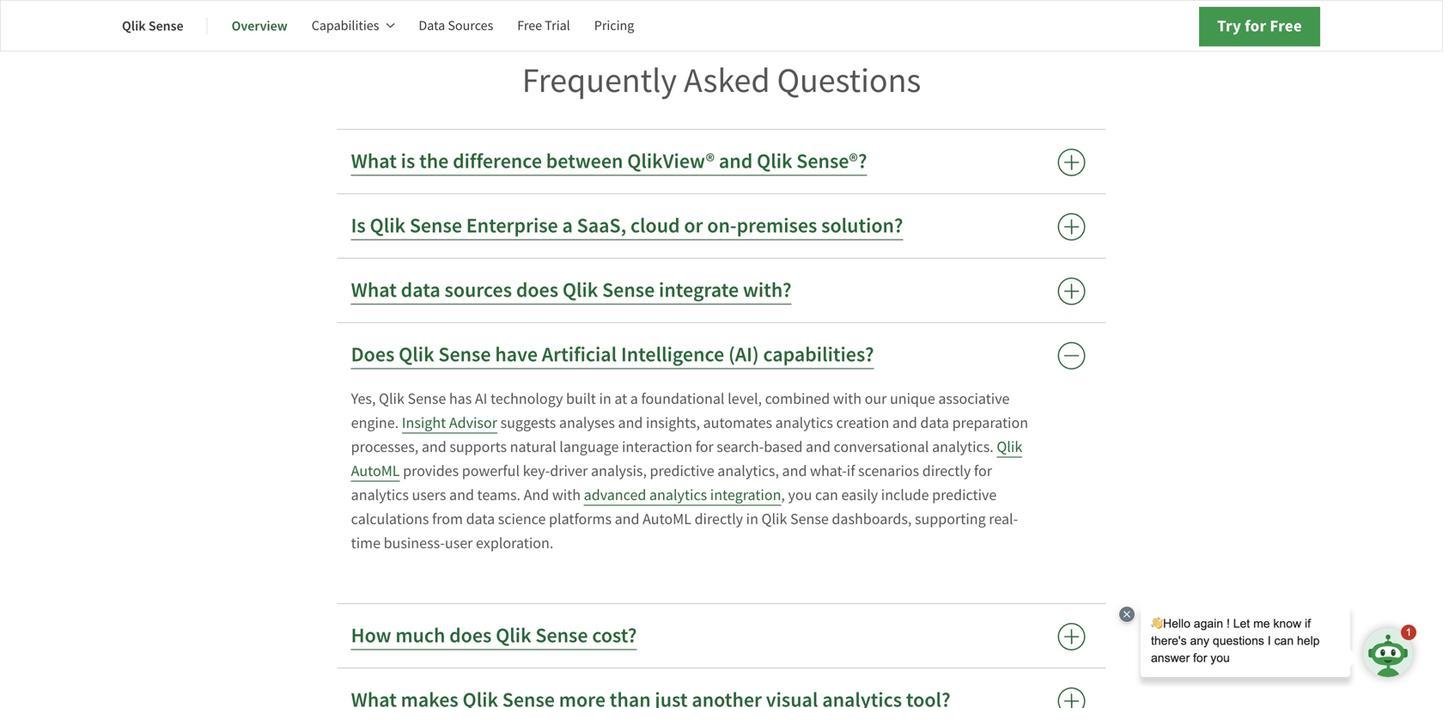 Task type: locate. For each thing, give the bounding box(es) containing it.
and right "qlikview®" on the left top of the page
[[719, 148, 753, 175]]

what-
[[810, 461, 847, 481]]

qlik
[[122, 17, 146, 35], [757, 148, 793, 175], [370, 212, 406, 239], [563, 277, 598, 304], [399, 341, 435, 368], [379, 389, 405, 409], [997, 437, 1023, 457], [762, 509, 788, 529], [496, 622, 532, 649]]

qlik sense
[[122, 17, 184, 35]]

in
[[599, 389, 612, 409], [747, 509, 759, 529]]

free
[[1270, 15, 1303, 37], [518, 17, 542, 34]]

1 horizontal spatial does
[[516, 277, 559, 304]]

free left trial
[[518, 17, 542, 34]]

does right much
[[450, 622, 492, 649]]

0 horizontal spatial analytics
[[351, 485, 409, 505]]

directly down analytics.
[[923, 461, 971, 481]]

2 horizontal spatial analytics
[[776, 413, 834, 433]]

0 vertical spatial does
[[516, 277, 559, 304]]

1 vertical spatial in
[[747, 509, 759, 529]]

with
[[833, 389, 862, 409], [552, 485, 581, 505]]

and down unique
[[893, 413, 918, 433]]

0 vertical spatial with
[[833, 389, 862, 409]]

interaction
[[622, 437, 693, 457]]

frequently asked questions
[[522, 59, 921, 103]]

0 horizontal spatial directly
[[695, 509, 743, 529]]

0 horizontal spatial automl
[[351, 461, 400, 481]]

technology
[[491, 389, 563, 409]]

automl down processes,
[[351, 461, 400, 481]]

and
[[524, 485, 549, 505]]

you
[[788, 485, 812, 505]]

suggests analyses and insights, automates analytics creation and data preparation processes, and supports natural language interaction for search-based and conversational analytics.
[[351, 413, 1029, 457]]

0 vertical spatial what
[[351, 148, 397, 175]]

integration
[[711, 485, 782, 505]]

what inside dropdown button
[[351, 148, 397, 175]]

1 vertical spatial for
[[696, 437, 714, 457]]

processes,
[[351, 437, 419, 457]]

0 horizontal spatial free
[[518, 17, 542, 34]]

platforms
[[549, 509, 612, 529]]

for inside the suggests analyses and insights, automates analytics creation and data preparation processes, and supports natural language interaction for search-based and conversational analytics.
[[696, 437, 714, 457]]

data down unique
[[921, 413, 950, 433]]

in left at
[[599, 389, 612, 409]]

with left our
[[833, 389, 862, 409]]

pricing link
[[595, 5, 635, 46]]

automl
[[351, 461, 400, 481], [643, 509, 692, 529]]

analytics
[[776, 413, 834, 433], [351, 485, 409, 505], [650, 485, 707, 505]]

does
[[516, 277, 559, 304], [450, 622, 492, 649]]

in down integration on the bottom of page
[[747, 509, 759, 529]]

sense inside how much does qlik sense cost? dropdown button
[[536, 622, 588, 649]]

1 vertical spatial directly
[[695, 509, 743, 529]]

2 horizontal spatial for
[[1245, 15, 1267, 37]]

and inside dropdown button
[[719, 148, 753, 175]]

associative
[[939, 389, 1010, 409]]

1 horizontal spatial automl
[[643, 509, 692, 529]]

predictive up the supporting at right
[[933, 485, 997, 505]]

1 vertical spatial automl
[[643, 509, 692, 529]]

0 horizontal spatial does
[[450, 622, 492, 649]]

1 vertical spatial what
[[351, 277, 397, 304]]

sense inside qlik sense link
[[149, 17, 184, 35]]

0 vertical spatial automl
[[351, 461, 400, 481]]

a inside dropdown button
[[562, 212, 573, 239]]

data sources
[[419, 17, 494, 34]]

sense inside does qlik sense have artificial intelligence (ai) capabilities? dropdown button
[[439, 341, 491, 368]]

intelligence
[[621, 341, 725, 368]]

between
[[546, 148, 623, 175]]

insight
[[402, 413, 446, 433]]

what inside 'dropdown button'
[[351, 277, 397, 304]]

1 horizontal spatial data
[[466, 509, 495, 529]]

natural
[[510, 437, 557, 457]]

at
[[615, 389, 628, 409]]

0 vertical spatial directly
[[923, 461, 971, 481]]

data down teams.
[[466, 509, 495, 529]]

qlik inside the , you can easily include predictive calculations from data science platforms and automl directly in qlik sense dashboards, supporting real- time business-user exploration.
[[762, 509, 788, 529]]

1 vertical spatial with
[[552, 485, 581, 505]]

include
[[882, 485, 929, 505]]

calculations
[[351, 509, 429, 529]]

directly inside the , you can easily include predictive calculations from data science platforms and automl directly in qlik sense dashboards, supporting real- time business-user exploration.
[[695, 509, 743, 529]]

ai
[[475, 389, 488, 409]]

0 horizontal spatial with
[[552, 485, 581, 505]]

predictive inside provides powerful key-driver analysis, predictive analytics, and what-if scenarios directly for analytics users and teams. and with
[[650, 461, 715, 481]]

and up provides at the left of the page
[[422, 437, 447, 457]]

2 vertical spatial data
[[466, 509, 495, 529]]

0 vertical spatial data
[[401, 277, 441, 304]]

asked
[[684, 59, 770, 103]]

does inside dropdown button
[[450, 622, 492, 649]]

real-
[[989, 509, 1019, 529]]

capabilities
[[312, 17, 379, 34]]

questions
[[777, 59, 921, 103]]

solution?
[[822, 212, 904, 239]]

a left saas,
[[562, 212, 573, 239]]

have
[[495, 341, 538, 368]]

qlik inside dropdown button
[[757, 148, 793, 175]]

free right try at the top of the page
[[1270, 15, 1303, 37]]

0 horizontal spatial a
[[562, 212, 573, 239]]

0 horizontal spatial in
[[599, 389, 612, 409]]

2 what from the top
[[351, 277, 397, 304]]

analytics down combined
[[776, 413, 834, 433]]

analytics inside provides powerful key-driver analysis, predictive analytics, and what-if scenarios directly for analytics users and teams. and with
[[351, 485, 409, 505]]

does right 'sources'
[[516, 277, 559, 304]]

in inside yes, qlik sense has ai technology built in at a foundational level, combined with our unique associative engine.
[[599, 389, 612, 409]]

and
[[719, 148, 753, 175], [618, 413, 643, 433], [893, 413, 918, 433], [422, 437, 447, 457], [806, 437, 831, 457], [783, 461, 807, 481], [450, 485, 474, 505], [615, 509, 640, 529]]

analytics inside the suggests analyses and insights, automates analytics creation and data preparation processes, and supports natural language interaction for search-based and conversational analytics.
[[776, 413, 834, 433]]

analysis,
[[591, 461, 647, 481]]

automl down advanced analytics integration link
[[643, 509, 692, 529]]

dashboards,
[[832, 509, 912, 529]]

cost?
[[592, 622, 637, 649]]

data
[[401, 277, 441, 304], [921, 413, 950, 433], [466, 509, 495, 529]]

and down at
[[618, 413, 643, 433]]

what data sources does qlik sense integrate with?
[[351, 277, 792, 304]]

what data sources does qlik sense integrate with? button
[[337, 259, 1106, 322]]

menu bar
[[122, 5, 659, 46]]

how
[[351, 622, 391, 649]]

data left 'sources'
[[401, 277, 441, 304]]

what up the does
[[351, 277, 397, 304]]

from
[[432, 509, 463, 529]]

2 vertical spatial for
[[974, 461, 993, 481]]

unique
[[890, 389, 936, 409]]

0 horizontal spatial for
[[696, 437, 714, 457]]

for inside provides powerful key-driver analysis, predictive analytics, and what-if scenarios directly for analytics users and teams. and with
[[974, 461, 993, 481]]

1 horizontal spatial in
[[747, 509, 759, 529]]

2 horizontal spatial data
[[921, 413, 950, 433]]

analytics down qlik automl link at the bottom of the page
[[650, 485, 707, 505]]

,
[[782, 485, 785, 505]]

predictive
[[650, 461, 715, 481], [933, 485, 997, 505]]

0 vertical spatial in
[[599, 389, 612, 409]]

1 horizontal spatial a
[[631, 389, 638, 409]]

1 vertical spatial a
[[631, 389, 638, 409]]

1 horizontal spatial predictive
[[933, 485, 997, 505]]

driver
[[550, 461, 588, 481]]

1 vertical spatial does
[[450, 622, 492, 649]]

for right try at the top of the page
[[1245, 15, 1267, 37]]

and up from
[[450, 485, 474, 505]]

predictive up advanced analytics integration
[[650, 461, 715, 481]]

combined
[[765, 389, 830, 409]]

a right at
[[631, 389, 638, 409]]

1 horizontal spatial directly
[[923, 461, 971, 481]]

is qlik sense enterprise a saas, cloud or on-premises solution? button
[[337, 194, 1106, 258]]

integrate
[[659, 277, 739, 304]]

analytics up calculations
[[351, 485, 409, 505]]

data sources link
[[419, 5, 494, 46]]

and down advanced
[[615, 509, 640, 529]]

1 horizontal spatial with
[[833, 389, 862, 409]]

(ai)
[[729, 341, 759, 368]]

menu bar containing qlik sense
[[122, 5, 659, 46]]

1 what from the top
[[351, 148, 397, 175]]

directly
[[923, 461, 971, 481], [695, 509, 743, 529]]

1 horizontal spatial for
[[974, 461, 993, 481]]

data inside the suggests analyses and insights, automates analytics creation and data preparation processes, and supports natural language interaction for search-based and conversational analytics.
[[921, 413, 950, 433]]

time
[[351, 533, 381, 553]]

sources
[[448, 17, 494, 34]]

directly down integration on the bottom of page
[[695, 509, 743, 529]]

and up the what-
[[806, 437, 831, 457]]

predictive inside the , you can easily include predictive calculations from data science platforms and automl directly in qlik sense dashboards, supporting real- time business-user exploration.
[[933, 485, 997, 505]]

supporting
[[915, 509, 986, 529]]

capabilities link
[[312, 5, 395, 46]]

for down analytics.
[[974, 461, 993, 481]]

insight advisor link
[[402, 413, 498, 434]]

try for free link
[[1200, 7, 1321, 46]]

for left search-
[[696, 437, 714, 457]]

1 vertical spatial data
[[921, 413, 950, 433]]

data for suggests analyses and insights, automates analytics creation and data preparation processes, and supports natural language interaction for search-based and conversational analytics.
[[921, 413, 950, 433]]

science
[[498, 509, 546, 529]]

data inside the , you can easily include predictive calculations from data science platforms and automl directly in qlik sense dashboards, supporting real- time business-user exploration.
[[466, 509, 495, 529]]

0 vertical spatial predictive
[[650, 461, 715, 481]]

sense inside is qlik sense enterprise a saas, cloud or on-premises solution? dropdown button
[[410, 212, 462, 239]]

with down driver
[[552, 485, 581, 505]]

with inside yes, qlik sense has ai technology built in at a foundational level, combined with our unique associative engine.
[[833, 389, 862, 409]]

0 horizontal spatial data
[[401, 277, 441, 304]]

what left is
[[351, 148, 397, 175]]

does inside 'dropdown button'
[[516, 277, 559, 304]]

1 vertical spatial predictive
[[933, 485, 997, 505]]

0 horizontal spatial predictive
[[650, 461, 715, 481]]

0 vertical spatial a
[[562, 212, 573, 239]]

overview
[[232, 17, 288, 35]]

automates
[[704, 413, 773, 433]]



Task type: describe. For each thing, give the bounding box(es) containing it.
frequently
[[522, 59, 677, 103]]

yes,
[[351, 389, 376, 409]]

data
[[419, 17, 445, 34]]

sense®?
[[797, 148, 868, 175]]

powerful
[[462, 461, 520, 481]]

overview link
[[232, 5, 288, 46]]

free trial
[[518, 17, 570, 34]]

a inside yes, qlik sense has ai technology built in at a foundational level, combined with our unique associative engine.
[[631, 389, 638, 409]]

trial
[[545, 17, 570, 34]]

if
[[847, 461, 856, 481]]

free inside 'link'
[[518, 17, 542, 34]]

sense inside what data sources does qlik sense integrate with? 'dropdown button'
[[603, 277, 655, 304]]

sense inside yes, qlik sense has ai technology built in at a foundational level, combined with our unique associative engine.
[[408, 389, 446, 409]]

business-
[[384, 533, 445, 553]]

try for free
[[1218, 15, 1303, 37]]

search-
[[717, 437, 764, 457]]

pricing
[[595, 17, 635, 34]]

the
[[419, 148, 449, 175]]

automl inside qlik automl
[[351, 461, 400, 481]]

data for , you can easily include predictive calculations from data science platforms and automl directly in qlik sense dashboards, supporting real- time business-user exploration.
[[466, 509, 495, 529]]

our
[[865, 389, 887, 409]]

scenarios
[[859, 461, 920, 481]]

easily
[[842, 485, 878, 505]]

has
[[449, 389, 472, 409]]

suggests
[[501, 413, 556, 433]]

does
[[351, 341, 395, 368]]

key-
[[523, 461, 550, 481]]

predictive for include
[[933, 485, 997, 505]]

how much does qlik sense cost? button
[[337, 604, 1106, 668]]

and up you
[[783, 461, 807, 481]]

capabilities?
[[764, 341, 874, 368]]

how much does qlik sense cost?
[[351, 622, 637, 649]]

advanced analytics integration link
[[584, 485, 782, 506]]

directly inside provides powerful key-driver analysis, predictive analytics, and what-if scenarios directly for analytics users and teams. and with
[[923, 461, 971, 481]]

0 vertical spatial for
[[1245, 15, 1267, 37]]

with inside provides powerful key-driver analysis, predictive analytics, and what-if scenarios directly for analytics users and teams. and with
[[552, 485, 581, 505]]

is
[[351, 212, 366, 239]]

enterprise
[[466, 212, 558, 239]]

much
[[396, 622, 445, 649]]

does qlik sense have artificial intelligence (ai) capabilities?
[[351, 341, 874, 368]]

qlik inside qlik automl
[[997, 437, 1023, 457]]

predictive for analysis,
[[650, 461, 715, 481]]

what is the difference between qlikview® and qlik sense®? button
[[337, 130, 1106, 193]]

teams.
[[477, 485, 521, 505]]

1 horizontal spatial analytics
[[650, 485, 707, 505]]

user
[[445, 533, 473, 553]]

engine.
[[351, 413, 399, 433]]

provides
[[403, 461, 459, 481]]

1 horizontal spatial free
[[1270, 15, 1303, 37]]

try
[[1218, 15, 1242, 37]]

cloud
[[631, 212, 680, 239]]

is qlik sense enterprise a saas, cloud or on-premises solution?
[[351, 212, 904, 239]]

level,
[[728, 389, 762, 409]]

qlik inside yes, qlik sense has ai technology built in at a foundational level, combined with our unique associative engine.
[[379, 389, 405, 409]]

automl inside the , you can easily include predictive calculations from data science platforms and automl directly in qlik sense dashboards, supporting real- time business-user exploration.
[[643, 509, 692, 529]]

insight advisor
[[402, 413, 498, 433]]

advisor
[[449, 413, 498, 433]]

based
[[764, 437, 803, 457]]

, you can easily include predictive calculations from data science platforms and automl directly in qlik sense dashboards, supporting real- time business-user exploration.
[[351, 485, 1019, 553]]

language
[[560, 437, 619, 457]]

provides powerful key-driver analysis, predictive analytics, and what-if scenarios directly for analytics users and teams. and with
[[351, 461, 993, 505]]

qlikview®
[[628, 148, 715, 175]]

qlik sense link
[[122, 5, 184, 46]]

in inside the , you can easily include predictive calculations from data science platforms and automl directly in qlik sense dashboards, supporting real- time business-user exploration.
[[747, 509, 759, 529]]

users
[[412, 485, 446, 505]]

supports
[[450, 437, 507, 457]]

what for what is the difference between qlikview® and qlik sense®?
[[351, 148, 397, 175]]

artificial
[[542, 341, 617, 368]]

on-
[[708, 212, 737, 239]]

difference
[[453, 148, 542, 175]]

analytics.
[[933, 437, 994, 457]]

sources
[[445, 277, 512, 304]]

yes, qlik sense has ai technology built in at a foundational level, combined with our unique associative engine.
[[351, 389, 1010, 433]]

analytics,
[[718, 461, 779, 481]]

conversational
[[834, 437, 929, 457]]

insights,
[[646, 413, 700, 433]]

is
[[401, 148, 415, 175]]

analyses
[[559, 413, 615, 433]]

qlik inside 'dropdown button'
[[563, 277, 598, 304]]

does qlik sense have artificial intelligence (ai) capabilities? button
[[337, 323, 1106, 387]]

sense inside the , you can easily include predictive calculations from data science platforms and automl directly in qlik sense dashboards, supporting real- time business-user exploration.
[[791, 509, 829, 529]]

and inside the , you can easily include predictive calculations from data science platforms and automl directly in qlik sense dashboards, supporting real- time business-user exploration.
[[615, 509, 640, 529]]

with?
[[743, 277, 792, 304]]

free trial link
[[518, 5, 570, 46]]

advanced analytics integration
[[584, 485, 782, 505]]

premises
[[737, 212, 818, 239]]

foundational
[[642, 389, 725, 409]]

built
[[566, 389, 596, 409]]

what for what data sources does qlik sense integrate with?
[[351, 277, 397, 304]]

data inside 'dropdown button'
[[401, 277, 441, 304]]



Task type: vqa. For each thing, say whether or not it's contained in the screenshot.
conversational
yes



